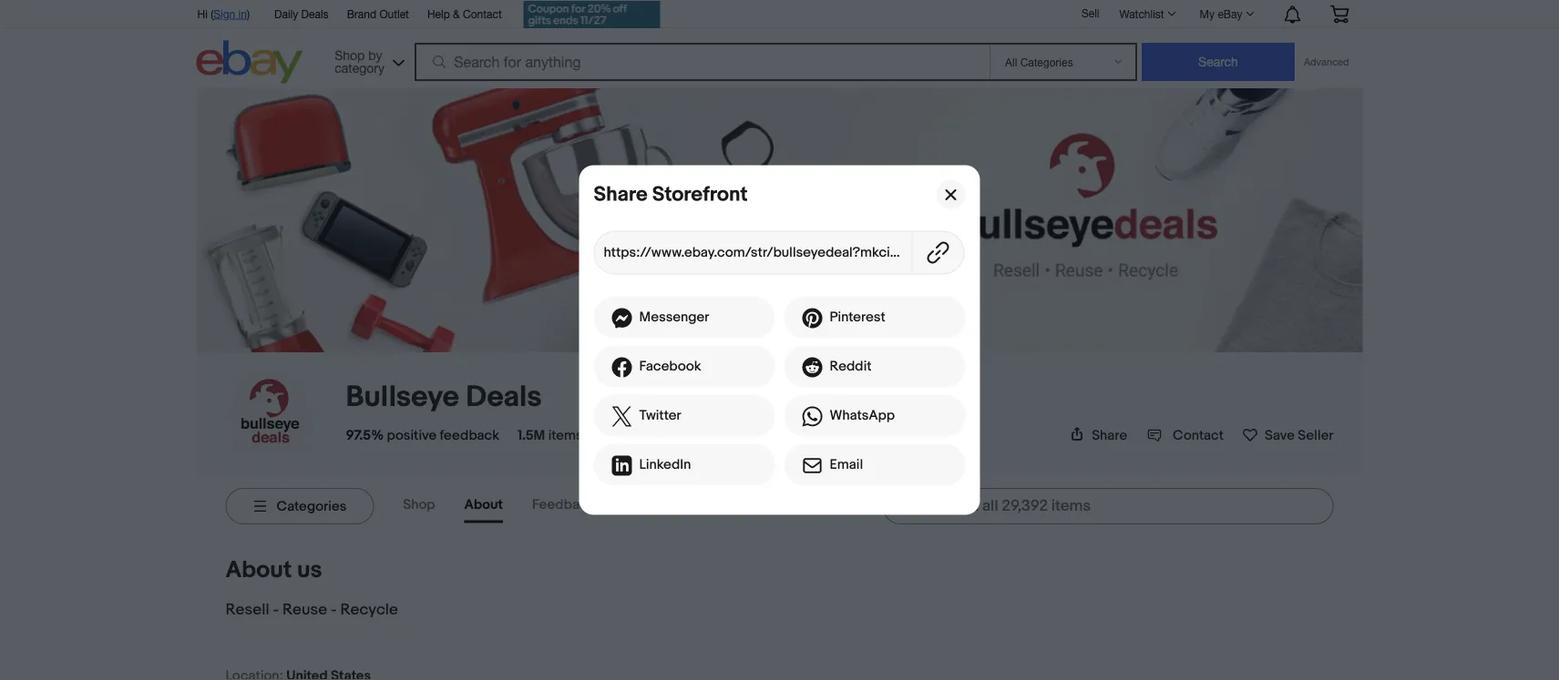Task type: vqa. For each thing, say whether or not it's contained in the screenshot.
The LEGO Shop link
no



Task type: describe. For each thing, give the bounding box(es) containing it.
email button
[[784, 445, 966, 486]]

2 - from the left
[[331, 601, 337, 620]]

help & contact link
[[427, 5, 502, 25]]

shop
[[403, 497, 435, 514]]

brand
[[347, 7, 377, 20]]

sold
[[586, 427, 613, 444]]

us
[[297, 557, 322, 585]]

account navigation
[[187, 0, 1363, 31]]

feedback
[[532, 497, 595, 514]]

help
[[427, 7, 450, 20]]

facebook
[[639, 359, 702, 375]]

messenger button
[[594, 297, 775, 339]]

help & contact
[[427, 7, 502, 20]]

deals for bullseye deals
[[466, 380, 542, 416]]

copy link to clipboard image
[[913, 242, 964, 264]]

bullseye deals link
[[346, 380, 542, 416]]

advanced link
[[1295, 44, 1359, 80]]

reddit
[[830, 359, 872, 375]]

1.5m
[[518, 427, 545, 444]]

advanced
[[1304, 56, 1349, 68]]

recycle
[[340, 601, 398, 620]]

reddit button
[[784, 346, 966, 388]]

my
[[1200, 7, 1215, 20]]

get an extra 20% off image
[[524, 1, 661, 28]]

share storefront
[[594, 182, 748, 207]]

hi ( sign in )
[[197, 7, 250, 20]]

positive
[[387, 427, 437, 444]]

whatsapp button
[[784, 395, 966, 437]]

wrapper image for reddit
[[803, 357, 830, 379]]

outlet
[[380, 7, 409, 20]]

(
[[211, 7, 214, 20]]

contact inside account navigation
[[463, 7, 502, 20]]

&
[[453, 7, 460, 20]]

my ebay
[[1200, 7, 1243, 20]]

items
[[548, 427, 583, 444]]

followers
[[660, 427, 716, 444]]

tab list containing shop
[[403, 490, 624, 524]]

)
[[247, 7, 250, 20]]

wrapper image for linkedin
[[612, 455, 639, 477]]

linkedin button
[[594, 445, 775, 486]]

share for share
[[1092, 427, 1128, 444]]

brand outlet
[[347, 7, 409, 20]]

storefront
[[652, 182, 748, 207]]

sign
[[214, 7, 235, 20]]

90k followers
[[631, 427, 716, 444]]

facebook button
[[594, 346, 775, 388]]

bullseye deals image
[[226, 370, 313, 458]]

wrapper image for facebook
[[612, 357, 639, 379]]

resell - reuse - recycle
[[226, 601, 398, 620]]

twitter button
[[594, 395, 775, 437]]

about for about us
[[226, 557, 292, 585]]



Task type: locate. For each thing, give the bounding box(es) containing it.
1 horizontal spatial contact
[[1173, 427, 1224, 444]]

deals for daily deals
[[301, 7, 329, 20]]

wrapper image up reddit
[[803, 308, 830, 330]]

sell
[[1082, 6, 1100, 19]]

1 vertical spatial contact
[[1173, 427, 1224, 444]]

reuse
[[283, 601, 327, 620]]

0 horizontal spatial share
[[594, 182, 648, 207]]

sell link
[[1074, 6, 1108, 19]]

wrapper image inside linkedin button
[[612, 455, 639, 477]]

watchlist
[[1120, 7, 1165, 20]]

none submit inside banner
[[1142, 43, 1295, 81]]

1 vertical spatial about
[[226, 557, 292, 585]]

wrapper image for messenger
[[612, 308, 639, 330]]

my ebay link
[[1190, 3, 1263, 25]]

about us
[[226, 557, 322, 585]]

about for about
[[464, 497, 503, 514]]

0 horizontal spatial contact
[[463, 7, 502, 20]]

1 vertical spatial deals
[[466, 380, 542, 416]]

share left storefront
[[594, 182, 648, 207]]

messenger
[[639, 309, 709, 326]]

None submit
[[1142, 43, 1295, 81]]

daily deals link
[[274, 5, 329, 25]]

97.5% positive feedback
[[346, 427, 500, 444]]

wrapper image inside email button
[[803, 455, 830, 477]]

1 - from the left
[[273, 601, 279, 620]]

- right resell
[[273, 601, 279, 620]]

wrapper image inside facebook button
[[612, 357, 639, 379]]

about right shop on the left bottom of page
[[464, 497, 503, 514]]

0 vertical spatial contact
[[463, 7, 502, 20]]

twitter
[[639, 408, 681, 424]]

0 vertical spatial share
[[594, 182, 648, 207]]

wrapper image inside pinterest button
[[803, 308, 830, 330]]

share for share storefront
[[594, 182, 648, 207]]

wrapper image
[[612, 308, 639, 330], [612, 357, 639, 379], [803, 357, 830, 379], [612, 406, 639, 428], [803, 406, 830, 428]]

-
[[273, 601, 279, 620], [331, 601, 337, 620]]

wrapper image inside the "reddit" button
[[803, 357, 830, 379]]

90k
[[631, 427, 657, 444]]

contact
[[463, 7, 502, 20], [1173, 427, 1224, 444]]

wrapper image inside whatsapp button
[[803, 406, 830, 428]]

deals inside account navigation
[[301, 7, 329, 20]]

wrapper image for pinterest
[[803, 308, 830, 330]]

deals up 1.5m
[[466, 380, 542, 416]]

ebay
[[1218, 7, 1243, 20]]

daily deals
[[274, 7, 329, 20]]

your shopping cart image
[[1329, 5, 1350, 23]]

1 horizontal spatial -
[[331, 601, 337, 620]]

brand outlet link
[[347, 5, 409, 25]]

feedback
[[440, 427, 500, 444]]

97.5%
[[346, 427, 384, 444]]

sign in link
[[214, 7, 247, 20]]

share storefront dialog
[[0, 0, 1560, 681]]

daily
[[274, 7, 298, 20]]

deals right daily
[[301, 7, 329, 20]]

share button
[[1070, 427, 1128, 444]]

0 horizontal spatial about
[[226, 557, 292, 585]]

bullseye
[[346, 380, 459, 416]]

0 vertical spatial deals
[[301, 7, 329, 20]]

deals
[[301, 7, 329, 20], [466, 380, 542, 416]]

hi
[[197, 7, 208, 20]]

wrapper image inside twitter button
[[612, 406, 639, 428]]

wrapper image inside messenger button
[[612, 308, 639, 330]]

1 horizontal spatial about
[[464, 497, 503, 514]]

banner
[[187, 0, 1363, 88]]

share left contact link
[[1092, 427, 1128, 444]]

1 vertical spatial share
[[1092, 427, 1128, 444]]

pinterest button
[[784, 297, 966, 339]]

wrapper image down the whatsapp
[[803, 455, 830, 477]]

whatsapp
[[830, 408, 895, 424]]

about up resell
[[226, 557, 292, 585]]

watchlist link
[[1110, 3, 1185, 25]]

wrapper image for email
[[803, 455, 830, 477]]

wrapper image
[[803, 308, 830, 330], [612, 455, 639, 477], [803, 455, 830, 477]]

banner containing sell
[[187, 0, 1363, 88]]

0 horizontal spatial -
[[273, 601, 279, 620]]

resell
[[226, 601, 270, 620]]

1 horizontal spatial share
[[1092, 427, 1128, 444]]

0 horizontal spatial deals
[[301, 7, 329, 20]]

wrapper image for whatsapp
[[803, 406, 830, 428]]

share inside dialog
[[594, 182, 648, 207]]

in
[[238, 7, 247, 20]]

bullseye deals
[[346, 380, 542, 416]]

email
[[830, 457, 863, 474]]

- right reuse
[[331, 601, 337, 620]]

wrapper image for twitter
[[612, 406, 639, 428]]

about
[[464, 497, 503, 514], [226, 557, 292, 585]]

contact link
[[1148, 427, 1224, 444]]

0 vertical spatial about
[[464, 497, 503, 514]]

pinterest
[[830, 309, 886, 326]]

share
[[594, 182, 648, 207], [1092, 427, 1128, 444]]

linkedin
[[639, 457, 691, 474]]

1.5m items sold
[[518, 427, 613, 444]]

1 horizontal spatial deals
[[466, 380, 542, 416]]

wrapper image down 90k at the left
[[612, 455, 639, 477]]

tab list
[[403, 490, 624, 524]]



